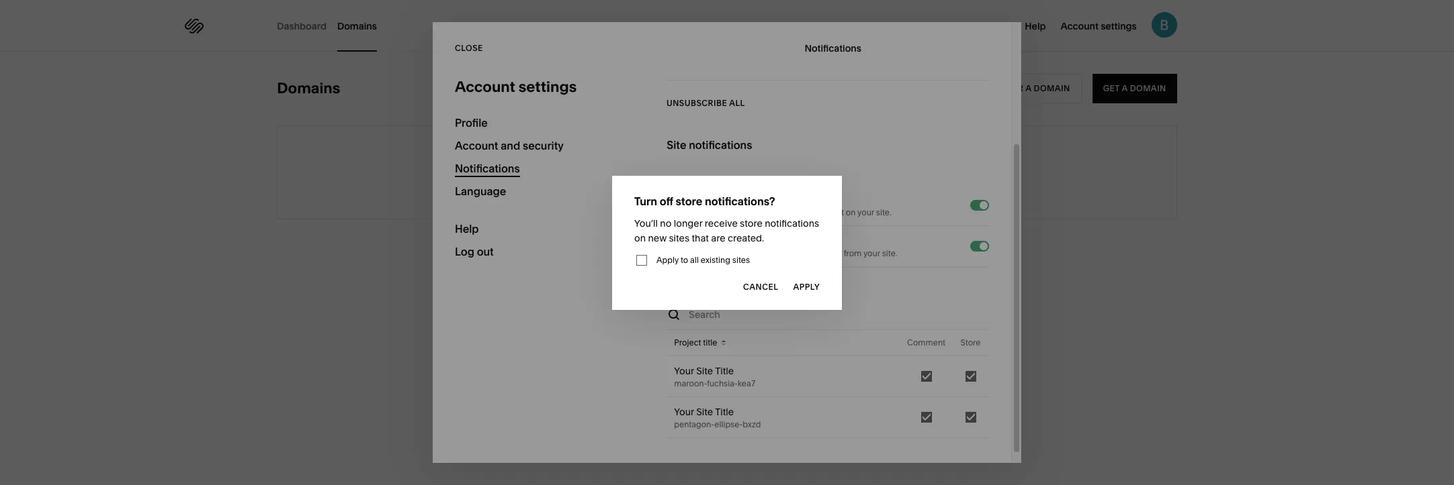 Task type: describe. For each thing, give the bounding box(es) containing it.
individual settings
[[667, 291, 748, 298]]

individual
[[667, 291, 710, 298]]

apply for apply to all existing sites
[[657, 255, 679, 265]]

get a domain link
[[1093, 74, 1177, 104]]

notifications for comment
[[714, 194, 768, 206]]

from
[[844, 249, 862, 259]]

a inside 'comment notifications get notified when someone leaves a comment on your site.'
[[801, 208, 805, 218]]

your for comment notifications
[[858, 208, 874, 218]]

close button
[[455, 22, 483, 74]]

notified for store
[[683, 249, 712, 259]]

transfer a domain link
[[968, 74, 1082, 104]]

store for store notifications get notified when a customer buys something from your site.
[[667, 235, 691, 247]]

apply button
[[793, 275, 820, 299]]

on inside 'comment notifications get notified when someone leaves a comment on your site.'
[[846, 208, 856, 218]]

row containing project title
[[667, 331, 989, 357]]

security
[[523, 139, 564, 153]]

account for profile
[[455, 139, 498, 153]]

transfer
[[980, 83, 1024, 93]]

table containing your site title
[[667, 331, 989, 439]]

default preferences
[[667, 176, 752, 183]]

get for store notifications
[[667, 249, 681, 259]]

tab list containing dashboard
[[277, 0, 388, 52]]

title for your site title pentagon-ellipse-bxzd
[[715, 407, 734, 419]]

log out link
[[455, 241, 623, 263]]

notifications link
[[455, 157, 623, 180]]

default
[[667, 176, 699, 183]]

comment
[[807, 208, 844, 218]]

log
[[455, 245, 474, 259]]

account and security link
[[455, 134, 623, 157]]

help for account
[[1025, 20, 1046, 32]]

when for comment
[[713, 208, 734, 218]]

no domains
[[684, 163, 770, 181]]

title
[[703, 338, 717, 348]]

1 horizontal spatial notifications
[[805, 42, 862, 54]]

transfer a domain
[[980, 83, 1070, 93]]

longer
[[674, 217, 703, 230]]

cancel button
[[743, 275, 779, 299]]

unsubscribe all button
[[667, 91, 746, 116]]

0 horizontal spatial store
[[676, 195, 703, 208]]

notifications for site
[[689, 138, 752, 152]]

1 horizontal spatial settings
[[712, 291, 748, 298]]

your for store notifications
[[864, 249, 880, 259]]

that
[[692, 232, 709, 244]]

help link for log out
[[455, 218, 623, 241]]

account settings link
[[1061, 19, 1137, 32]]

get inside "link"
[[1103, 83, 1120, 93]]

title for your site title maroon-fuchsia-kea7
[[715, 366, 734, 378]]

created.
[[728, 232, 764, 244]]

get for comment notifications
[[667, 208, 681, 218]]

when for store
[[713, 249, 734, 259]]

turn off store notifications? dialog
[[612, 176, 842, 310]]

project title button
[[674, 338, 727, 349]]

close
[[455, 43, 483, 53]]

0 vertical spatial domains
[[337, 20, 377, 32]]

notifications inside you'll no longer receive store notifications on new sites that are created.
[[765, 217, 819, 230]]

site. for store notifications
[[882, 249, 898, 259]]

maroon-
[[674, 379, 707, 389]]

preferences
[[701, 176, 752, 183]]

kea7
[[738, 379, 756, 389]]

site notifications
[[667, 138, 752, 152]]

notifications?
[[705, 195, 775, 208]]

something
[[801, 249, 842, 259]]

sites inside you'll no longer receive store notifications on new sites that are created.
[[669, 232, 690, 244]]

receive
[[705, 217, 738, 230]]

you'll no longer receive store notifications on new sites that are created.
[[634, 217, 819, 244]]

0 horizontal spatial settings
[[519, 78, 577, 96]]

unsubscribe all
[[667, 98, 746, 108]]

2 horizontal spatial settings
[[1101, 20, 1137, 32]]

comment for comment
[[907, 338, 946, 348]]

turn
[[634, 195, 657, 208]]

store notifications get notified when a customer buys something from your site.
[[667, 235, 898, 259]]

notified for comment
[[683, 208, 712, 218]]

and
[[501, 139, 520, 153]]

you'll
[[634, 217, 658, 230]]



Task type: vqa. For each thing, say whether or not it's contained in the screenshot.
middle Go
no



Task type: locate. For each thing, give the bounding box(es) containing it.
0 vertical spatial comment
[[667, 194, 712, 206]]

no
[[684, 163, 705, 181]]

site. for comment notifications
[[876, 208, 892, 218]]

no
[[660, 217, 672, 230]]

all right to
[[690, 255, 699, 265]]

row group containing your site title
[[667, 357, 989, 439]]

1 vertical spatial title
[[715, 407, 734, 419]]

leaves
[[774, 208, 799, 218]]

your inside your site title pentagon-ellipse-bxzd
[[674, 407, 694, 419]]

1 vertical spatial notifications
[[455, 162, 520, 175]]

1 horizontal spatial sites
[[733, 255, 750, 265]]

0 horizontal spatial store
[[667, 235, 691, 247]]

sites down created.
[[733, 255, 750, 265]]

0 vertical spatial notified
[[683, 208, 712, 218]]

apply left to
[[657, 255, 679, 265]]

1 vertical spatial account settings
[[455, 78, 577, 96]]

dashboard
[[277, 20, 327, 32]]

buys
[[781, 249, 799, 259]]

comment inside 'comment notifications get notified when someone leaves a comment on your site.'
[[667, 194, 712, 206]]

1 vertical spatial get
[[667, 208, 681, 218]]

0 horizontal spatial apply
[[657, 255, 679, 265]]

0 vertical spatial on
[[846, 208, 856, 218]]

1 vertical spatial comment
[[907, 338, 946, 348]]

1 your from the top
[[674, 366, 694, 378]]

1 horizontal spatial comment
[[907, 338, 946, 348]]

1 vertical spatial settings
[[519, 78, 577, 96]]

get
[[1103, 83, 1120, 93], [667, 208, 681, 218], [667, 249, 681, 259]]

0 vertical spatial your
[[674, 366, 694, 378]]

account and security
[[455, 139, 564, 153]]

0 vertical spatial help link
[[1025, 19, 1046, 32]]

1 domain from the left
[[1034, 83, 1070, 93]]

store
[[676, 195, 703, 208], [740, 217, 763, 230]]

settings up get a domain
[[1101, 20, 1137, 32]]

settings down existing
[[712, 291, 748, 298]]

0 vertical spatial notifications
[[805, 42, 862, 54]]

get inside 'comment notifications get notified when someone leaves a comment on your site.'
[[667, 208, 681, 218]]

2 your from the top
[[674, 407, 694, 419]]

1 vertical spatial apply
[[793, 282, 820, 292]]

0 horizontal spatial all
[[690, 255, 699, 265]]

1 vertical spatial help link
[[455, 218, 623, 241]]

help link left account settings link at the top right
[[1025, 19, 1046, 32]]

your
[[674, 366, 694, 378], [674, 407, 694, 419]]

off
[[660, 195, 673, 208]]

title up ellipse-
[[715, 407, 734, 419]]

store up created.
[[740, 217, 763, 230]]

help link for account settings
[[1025, 19, 1046, 32]]

get a domain
[[1103, 83, 1167, 93]]

comment notifications get notified when someone leaves a comment on your site.
[[667, 194, 892, 218]]

0 vertical spatial account settings
[[1061, 20, 1137, 32]]

all right "unsubscribe"
[[730, 98, 746, 108]]

notifications inside store notifications get notified when a customer buys something from your site.
[[693, 235, 747, 247]]

your site title maroon-fuchsia-kea7
[[674, 366, 756, 389]]

1 horizontal spatial account settings
[[1061, 20, 1137, 32]]

1 horizontal spatial store
[[740, 217, 763, 230]]

help up transfer a domain
[[1025, 20, 1046, 32]]

site up maroon-
[[696, 366, 713, 378]]

your up maroon-
[[674, 366, 694, 378]]

site. right the comment
[[876, 208, 892, 218]]

0 vertical spatial when
[[713, 208, 734, 218]]

title
[[715, 366, 734, 378], [715, 407, 734, 419]]

row group
[[667, 357, 989, 439]]

domains
[[337, 20, 377, 32], [277, 79, 340, 97]]

2 vertical spatial account
[[455, 139, 498, 153]]

store up longer
[[676, 195, 703, 208]]

a
[[1026, 83, 1032, 93], [1122, 83, 1128, 93], [801, 208, 805, 218], [736, 249, 741, 259]]

notifications up no domains
[[689, 138, 752, 152]]

store
[[667, 235, 691, 247], [961, 338, 981, 348]]

0 horizontal spatial help
[[455, 222, 479, 236]]

0 horizontal spatial account settings
[[455, 78, 577, 96]]

cancel
[[743, 282, 779, 292]]

your right the comment
[[858, 208, 874, 218]]

pentagon-
[[674, 420, 715, 430]]

1 vertical spatial domains
[[277, 79, 340, 97]]

store inside you'll no longer receive store notifications on new sites that are created.
[[740, 217, 763, 230]]

1 vertical spatial when
[[713, 249, 734, 259]]

profile
[[455, 116, 488, 130]]

comment inside table
[[907, 338, 946, 348]]

1 title from the top
[[715, 366, 734, 378]]

1 when from the top
[[713, 208, 734, 218]]

ellipse-
[[715, 420, 743, 430]]

domains button
[[337, 0, 377, 52]]

fuchsia-
[[707, 379, 738, 389]]

1 vertical spatial help
[[455, 222, 479, 236]]

row
[[667, 331, 989, 357]]

0 vertical spatial site
[[667, 138, 687, 152]]

site inside your site title pentagon-ellipse-bxzd
[[696, 407, 713, 419]]

title up fuchsia-
[[715, 366, 734, 378]]

when inside 'comment notifications get notified when someone leaves a comment on your site.'
[[713, 208, 734, 218]]

your right from
[[864, 249, 880, 259]]

your inside 'comment notifications get notified when someone leaves a comment on your site.'
[[858, 208, 874, 218]]

1 horizontal spatial help
[[1025, 20, 1046, 32]]

notifications inside 'comment notifications get notified when someone leaves a comment on your site.'
[[714, 194, 768, 206]]

when up are
[[713, 208, 734, 218]]

1 vertical spatial all
[[690, 255, 699, 265]]

store inside table
[[961, 338, 981, 348]]

0 horizontal spatial notifications
[[455, 162, 520, 175]]

bxzd
[[743, 420, 761, 430]]

customer
[[743, 249, 779, 259]]

your
[[858, 208, 874, 218], [864, 249, 880, 259]]

language
[[455, 185, 506, 198]]

0 vertical spatial sites
[[669, 232, 690, 244]]

on down you'll on the left of page
[[634, 232, 646, 244]]

project title
[[674, 338, 717, 348]]

when down are
[[713, 249, 734, 259]]

domain
[[1034, 83, 1070, 93], [1130, 83, 1167, 93]]

1 vertical spatial account
[[455, 78, 515, 96]]

site. inside store notifications get notified when a customer buys something from your site.
[[882, 249, 898, 259]]

domain inside "link"
[[1130, 83, 1167, 93]]

2 vertical spatial settings
[[712, 291, 748, 298]]

domain for get a domain
[[1130, 83, 1167, 93]]

store for store
[[961, 338, 981, 348]]

notifications
[[689, 138, 752, 152], [714, 194, 768, 206], [765, 217, 819, 230], [693, 235, 747, 247]]

1 horizontal spatial help link
[[1025, 19, 1046, 32]]

your for your site title maroon-fuchsia-kea7
[[674, 366, 694, 378]]

notifications
[[805, 42, 862, 54], [455, 162, 520, 175]]

settings
[[1101, 20, 1137, 32], [519, 78, 577, 96], [712, 291, 748, 298]]

1 vertical spatial notified
[[683, 249, 712, 259]]

help link down language link
[[455, 218, 623, 241]]

project
[[674, 338, 701, 348]]

on inside you'll no longer receive store notifications on new sites that are created.
[[634, 232, 646, 244]]

1 horizontal spatial apply
[[793, 282, 820, 292]]

out
[[477, 245, 494, 259]]

notified down that
[[683, 249, 712, 259]]

log out
[[455, 245, 494, 259]]

site up pentagon- on the bottom left
[[696, 407, 713, 419]]

0 horizontal spatial domain
[[1034, 83, 1070, 93]]

site up the no
[[667, 138, 687, 152]]

site inside your site title maroon-fuchsia-kea7
[[696, 366, 713, 378]]

settings up profile link
[[519, 78, 577, 96]]

1 vertical spatial site.
[[882, 249, 898, 259]]

1 vertical spatial store
[[961, 338, 981, 348]]

existing
[[701, 255, 731, 265]]

title inside your site title maroon-fuchsia-kea7
[[715, 366, 734, 378]]

site for your site title pentagon-ellipse-bxzd
[[696, 407, 713, 419]]

help for log
[[455, 222, 479, 236]]

1 vertical spatial store
[[740, 217, 763, 230]]

store inside store notifications get notified when a customer buys something from your site.
[[667, 235, 691, 247]]

site. inside 'comment notifications get notified when someone leaves a comment on your site.'
[[876, 208, 892, 218]]

when inside store notifications get notified when a customer buys something from your site.
[[713, 249, 734, 259]]

domains right dashboard button
[[337, 20, 377, 32]]

0 vertical spatial get
[[1103, 83, 1120, 93]]

apply up search field on the bottom of the page
[[793, 282, 820, 292]]

1 vertical spatial site
[[696, 366, 713, 378]]

1 horizontal spatial all
[[730, 98, 746, 108]]

on right the comment
[[846, 208, 856, 218]]

1 vertical spatial your
[[864, 249, 880, 259]]

to
[[681, 255, 688, 265]]

someone
[[736, 208, 772, 218]]

get right you'll on the left of page
[[667, 208, 681, 218]]

Search field
[[689, 308, 967, 323]]

1 vertical spatial sites
[[733, 255, 750, 265]]

0 vertical spatial store
[[676, 195, 703, 208]]

2 when from the top
[[713, 249, 734, 259]]

0 vertical spatial your
[[858, 208, 874, 218]]

notified up that
[[683, 208, 712, 218]]

2 vertical spatial site
[[696, 407, 713, 419]]

1 horizontal spatial domain
[[1130, 83, 1167, 93]]

site. right from
[[882, 249, 898, 259]]

when
[[713, 208, 734, 218], [713, 249, 734, 259]]

your inside store notifications get notified when a customer buys something from your site.
[[864, 249, 880, 259]]

help up 'log'
[[455, 222, 479, 236]]

0 vertical spatial site.
[[876, 208, 892, 218]]

site
[[667, 138, 687, 152], [696, 366, 713, 378], [696, 407, 713, 419]]

1 horizontal spatial on
[[846, 208, 856, 218]]

language link
[[455, 180, 623, 203]]

turn off store notifications?
[[634, 195, 775, 208]]

notifications up someone
[[714, 194, 768, 206]]

domains down dashboard button
[[277, 79, 340, 97]]

get inside store notifications get notified when a customer buys something from your site.
[[667, 249, 681, 259]]

on
[[846, 208, 856, 218], [634, 232, 646, 244]]

notifications down receive
[[693, 235, 747, 247]]

your inside your site title maroon-fuchsia-kea7
[[674, 366, 694, 378]]

2 vertical spatial get
[[667, 249, 681, 259]]

account settings
[[1061, 20, 1137, 32], [455, 78, 577, 96]]

sites down longer
[[669, 232, 690, 244]]

0 vertical spatial apply
[[657, 255, 679, 265]]

tab list
[[277, 0, 388, 52]]

dashboard button
[[277, 0, 327, 52]]

are
[[711, 232, 726, 244]]

1 vertical spatial your
[[674, 407, 694, 419]]

help
[[1025, 20, 1046, 32], [455, 222, 479, 236]]

apply for apply
[[793, 282, 820, 292]]

notified inside store notifications get notified when a customer buys something from your site.
[[683, 249, 712, 259]]

profile link
[[455, 112, 623, 134]]

2 domain from the left
[[1130, 83, 1167, 93]]

a inside "link"
[[1122, 83, 1128, 93]]

notified
[[683, 208, 712, 218], [683, 249, 712, 259]]

account for help
[[1061, 20, 1099, 32]]

comment for comment notifications get notified when someone leaves a comment on your site.
[[667, 194, 712, 206]]

0 vertical spatial store
[[667, 235, 691, 247]]

unsubscribe
[[667, 98, 728, 108]]

title inside your site title pentagon-ellipse-bxzd
[[715, 407, 734, 419]]

your for your site title pentagon-ellipse-bxzd
[[674, 407, 694, 419]]

0 horizontal spatial help link
[[455, 218, 623, 241]]

comment
[[667, 194, 712, 206], [907, 338, 946, 348]]

0 vertical spatial settings
[[1101, 20, 1137, 32]]

get down account settings link at the top right
[[1103, 83, 1120, 93]]

all inside turn off store notifications? dialog
[[690, 255, 699, 265]]

site.
[[876, 208, 892, 218], [882, 249, 898, 259]]

2 notified from the top
[[683, 249, 712, 259]]

2 title from the top
[[715, 407, 734, 419]]

a inside store notifications get notified when a customer buys something from your site.
[[736, 249, 741, 259]]

account
[[1061, 20, 1099, 32], [455, 78, 515, 96], [455, 139, 498, 153]]

apply to all existing sites
[[657, 255, 750, 265]]

get down "no"
[[667, 249, 681, 259]]

1 horizontal spatial store
[[961, 338, 981, 348]]

notified inside 'comment notifications get notified when someone leaves a comment on your site.'
[[683, 208, 712, 218]]

all inside button
[[730, 98, 746, 108]]

0 vertical spatial help
[[1025, 20, 1046, 32]]

your up pentagon- on the bottom left
[[674, 407, 694, 419]]

0 horizontal spatial comment
[[667, 194, 712, 206]]

0 vertical spatial account
[[1061, 20, 1099, 32]]

notifications up store notifications get notified when a customer buys something from your site.
[[765, 217, 819, 230]]

domains
[[708, 163, 770, 181]]

notifications inside notifications link
[[455, 162, 520, 175]]

notifications for store
[[693, 235, 747, 247]]

0 horizontal spatial on
[[634, 232, 646, 244]]

sites
[[669, 232, 690, 244], [733, 255, 750, 265]]

apply
[[657, 255, 679, 265], [793, 282, 820, 292]]

1 notified from the top
[[683, 208, 712, 218]]

table
[[667, 331, 989, 439]]

help link
[[1025, 19, 1046, 32], [455, 218, 623, 241]]

site for your site title maroon-fuchsia-kea7
[[696, 366, 713, 378]]

0 horizontal spatial sites
[[669, 232, 690, 244]]

0 vertical spatial title
[[715, 366, 734, 378]]

all
[[730, 98, 746, 108], [690, 255, 699, 265]]

your site title pentagon-ellipse-bxzd
[[674, 407, 761, 430]]

0 vertical spatial all
[[730, 98, 746, 108]]

1 vertical spatial on
[[634, 232, 646, 244]]

domain for transfer a domain
[[1034, 83, 1070, 93]]

new
[[648, 232, 667, 244]]



